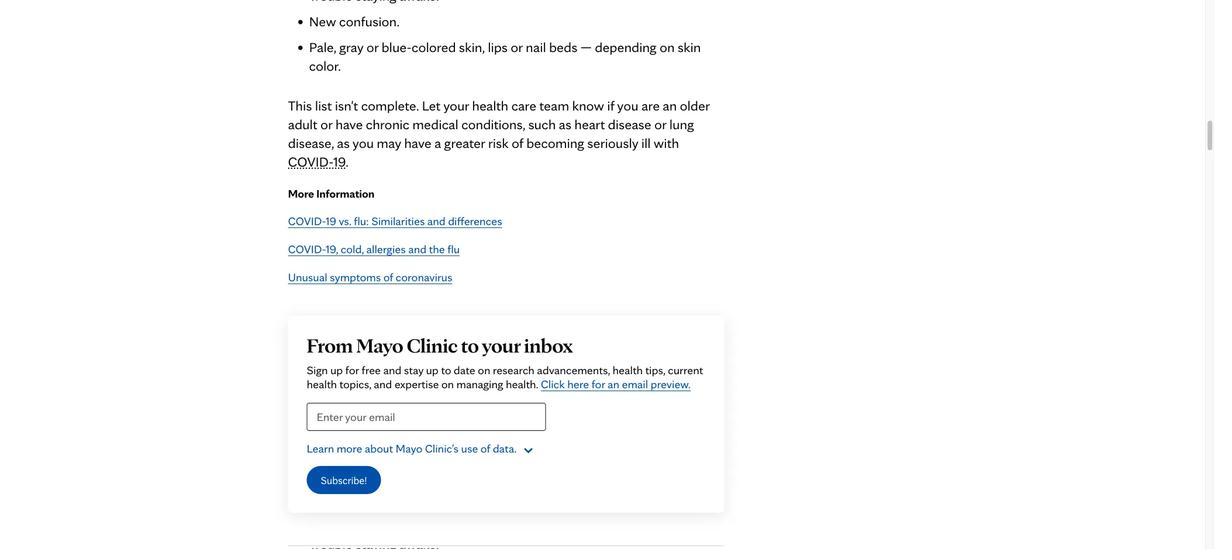 Task type: describe. For each thing, give the bounding box(es) containing it.
colored
[[412, 39, 456, 56]]

or right lips
[[511, 39, 523, 56]]

to inside sign up for free and stay up to date on research advancements, health tips, current health topics, and expertise on managing health.
[[441, 364, 451, 378]]

0 vertical spatial mayo
[[356, 333, 403, 358]]

chronic
[[366, 116, 410, 133]]

from mayo clinic to your inbox
[[307, 333, 573, 358]]

mayo inside dropdown button
[[396, 442, 423, 456]]

0 horizontal spatial health
[[307, 378, 337, 392]]

about
[[365, 442, 393, 456]]

expertise
[[395, 378, 439, 392]]

0 vertical spatial have
[[336, 116, 363, 133]]

let
[[422, 97, 441, 114]]

for for up
[[346, 364, 359, 378]]

—
[[581, 39, 592, 56]]

confusion.
[[339, 13, 400, 30]]

depending
[[595, 39, 657, 56]]

lips
[[488, 39, 508, 56]]

such
[[528, 116, 556, 133]]

covid-19, cold, allergies and the flu
[[288, 242, 460, 256]]

of inside dropdown button
[[481, 442, 490, 456]]

skin
[[678, 39, 701, 56]]

your inside this list isn't complete. let your health care team know if you are an older adult or have chronic medical conditions, such as heart disease or lung disease, as you may have a greater risk of becoming seriously ill with covid-19 .
[[444, 97, 469, 114]]

a
[[435, 135, 441, 152]]

nail
[[526, 39, 546, 56]]

information
[[316, 187, 375, 201]]

0 horizontal spatial you
[[353, 135, 374, 152]]

2 horizontal spatial health
[[613, 364, 643, 378]]

this
[[288, 97, 312, 114]]

unusual symptoms of coronavirus
[[288, 271, 452, 285]]

and left "the"
[[408, 242, 427, 256]]

here
[[568, 378, 589, 392]]

if
[[607, 97, 615, 114]]

more information
[[288, 187, 375, 201]]

differences
[[448, 214, 502, 228]]

subscribe! button
[[307, 466, 381, 495]]

date
[[454, 364, 475, 378]]

for for here
[[592, 378, 605, 392]]

lung
[[670, 116, 694, 133]]

care
[[512, 97, 536, 114]]

medical
[[413, 116, 458, 133]]

are
[[642, 97, 660, 114]]

sign up for free and stay up to date on research advancements, health tips, current health topics, and expertise on managing health.
[[307, 364, 703, 392]]

click here for an email preview.
[[541, 378, 691, 392]]

health.
[[506, 378, 538, 392]]

new
[[309, 13, 336, 30]]

email
[[622, 378, 648, 392]]

research
[[493, 364, 535, 378]]

learn
[[307, 442, 334, 456]]

learn more about mayo clinic's use of data.
[[307, 442, 517, 456]]

complete.
[[361, 97, 419, 114]]

more
[[288, 187, 314, 201]]

cold,
[[341, 242, 364, 256]]

pale,
[[309, 39, 336, 56]]

advancements,
[[537, 364, 610, 378]]

1 vertical spatial as
[[337, 135, 350, 152]]

the
[[429, 242, 445, 256]]

inbox
[[524, 333, 573, 358]]

gray
[[339, 39, 364, 56]]

beds
[[549, 39, 578, 56]]

learn more about mayo clinic's use of data. button
[[307, 441, 706, 457]]

.
[[346, 154, 349, 170]]

2 up from the left
[[426, 364, 439, 378]]

0 vertical spatial to
[[461, 333, 479, 358]]

click here for an email preview. link
[[541, 378, 691, 392]]

health inside this list isn't complete. let your health care team know if you are an older adult or have chronic medical conditions, such as heart disease or lung disease, as you may have a greater risk of becoming seriously ill with covid-19 .
[[472, 97, 508, 114]]

covid-19 vs. flu: similarities and differences link
[[288, 214, 502, 228]]

becoming
[[527, 135, 584, 152]]

flu:
[[354, 214, 369, 228]]

ill
[[642, 135, 651, 152]]

disease,
[[288, 135, 334, 152]]

use
[[461, 442, 478, 456]]

19,
[[326, 242, 338, 256]]

on inside 'pale, gray or blue-colored skin, lips or nail beds — depending on skin color.'
[[660, 39, 675, 56]]

similarities
[[372, 214, 425, 228]]



Task type: vqa. For each thing, say whether or not it's contained in the screenshot.
MAY
yes



Task type: locate. For each thing, give the bounding box(es) containing it.
1 vertical spatial your
[[482, 333, 521, 358]]

an
[[663, 97, 677, 114], [608, 378, 620, 392]]

older
[[680, 97, 710, 114]]

or up with
[[655, 116, 667, 133]]

an left email
[[608, 378, 620, 392]]

disease
[[608, 116, 652, 133]]

1 horizontal spatial have
[[404, 135, 432, 152]]

and right "free"
[[383, 364, 402, 378]]

0 vertical spatial an
[[663, 97, 677, 114]]

clinic
[[407, 333, 458, 358]]

of
[[512, 135, 524, 152], [384, 271, 393, 285], [481, 442, 490, 456]]

1 horizontal spatial of
[[481, 442, 490, 456]]

covid-19 vs. flu: similarities and differences
[[288, 214, 502, 228]]

0 horizontal spatial have
[[336, 116, 363, 133]]

1 vertical spatial of
[[384, 271, 393, 285]]

preview.
[[651, 378, 691, 392]]

to left 'date'
[[441, 364, 451, 378]]

0 horizontal spatial your
[[444, 97, 469, 114]]

1 horizontal spatial for
[[592, 378, 605, 392]]

of down allergies
[[384, 271, 393, 285]]

1 horizontal spatial up
[[426, 364, 439, 378]]

pale, gray or blue-colored skin, lips or nail beds — depending on skin color.
[[309, 39, 701, 75]]

tips,
[[646, 364, 666, 378]]

you left may
[[353, 135, 374, 152]]

adult
[[288, 116, 318, 133]]

this list isn't complete. let your health care team know if you are an older adult or have chronic medical conditions, such as heart disease or lung disease, as you may have a greater risk of becoming seriously ill with covid-19 .
[[288, 97, 710, 170]]

0 horizontal spatial up
[[330, 364, 343, 378]]

of right risk
[[512, 135, 524, 152]]

as up "."
[[337, 135, 350, 152]]

heart
[[575, 116, 605, 133]]

0 vertical spatial as
[[559, 116, 572, 133]]

your
[[444, 97, 469, 114], [482, 333, 521, 358]]

new confusion.
[[309, 13, 400, 30]]

covid- for 19
[[288, 214, 326, 228]]

0 horizontal spatial to
[[441, 364, 451, 378]]

up right stay
[[426, 364, 439, 378]]

coronavirus
[[396, 271, 452, 285]]

1 vertical spatial covid-
[[288, 214, 326, 228]]

19 inside this list isn't complete. let your health care team know if you are an older adult or have chronic medical conditions, such as heart disease or lung disease, as you may have a greater risk of becoming seriously ill with covid-19 .
[[333, 154, 346, 170]]

2 horizontal spatial of
[[512, 135, 524, 152]]

data.
[[493, 442, 517, 456]]

up
[[330, 364, 343, 378], [426, 364, 439, 378]]

1 vertical spatial mayo
[[396, 442, 423, 456]]

your right let
[[444, 97, 469, 114]]

an inside this list isn't complete. let your health care team know if you are an older adult or have chronic medical conditions, such as heart disease or lung disease, as you may have a greater risk of becoming seriously ill with covid-19 .
[[663, 97, 677, 114]]

more
[[337, 442, 362, 456]]

health left tips, on the right of the page
[[613, 364, 643, 378]]

2 vertical spatial of
[[481, 442, 490, 456]]

and up "the"
[[428, 214, 446, 228]]

unusual symptoms of coronavirus link
[[288, 271, 452, 285]]

free
[[362, 364, 381, 378]]

0 horizontal spatial of
[[384, 271, 393, 285]]

health up conditions,
[[472, 97, 508, 114]]

0 horizontal spatial on
[[442, 378, 454, 392]]

seriously
[[588, 135, 638, 152]]

mayo up "free"
[[356, 333, 403, 358]]

managing
[[457, 378, 504, 392]]

0 vertical spatial of
[[512, 135, 524, 152]]

1 vertical spatial an
[[608, 378, 620, 392]]

on left skin
[[660, 39, 675, 56]]

0 vertical spatial covid-
[[288, 154, 333, 170]]

for inside sign up for free and stay up to date on research advancements, health tips, current health topics, and expertise on managing health.
[[346, 364, 359, 378]]

current
[[668, 364, 703, 378]]

1 horizontal spatial you
[[617, 97, 639, 114]]

19 left the vs.
[[326, 214, 336, 228]]

of right use
[[481, 442, 490, 456]]

unusual
[[288, 271, 327, 285]]

isn't
[[335, 97, 358, 114]]

of inside this list isn't complete. let your health care team know if you are an older adult or have chronic medical conditions, such as heart disease or lung disease, as you may have a greater risk of becoming seriously ill with covid-19 .
[[512, 135, 524, 152]]

skin,
[[459, 39, 485, 56]]

3 covid- from the top
[[288, 242, 326, 256]]

covid- down more
[[288, 214, 326, 228]]

flu
[[448, 242, 460, 256]]

1 up from the left
[[330, 364, 343, 378]]

color.
[[309, 58, 341, 75]]

risk
[[488, 135, 509, 152]]

covid- up unusual
[[288, 242, 326, 256]]

up right sign on the left bottom of the page
[[330, 364, 343, 378]]

covid-
[[288, 154, 333, 170], [288, 214, 326, 228], [288, 242, 326, 256]]

on right 'date'
[[478, 364, 490, 378]]

2 vertical spatial covid-
[[288, 242, 326, 256]]

1 covid- from the top
[[288, 154, 333, 170]]

health left topics,
[[307, 378, 337, 392]]

or down the list
[[321, 116, 333, 133]]

19 up information
[[333, 154, 346, 170]]

or
[[367, 39, 379, 56], [511, 39, 523, 56], [321, 116, 333, 133], [655, 116, 667, 133]]

click
[[541, 378, 565, 392]]

to up 'date'
[[461, 333, 479, 358]]

1 vertical spatial 19
[[326, 214, 336, 228]]

mayo
[[356, 333, 403, 358], [396, 442, 423, 456]]

may
[[377, 135, 401, 152]]

as up becoming
[[559, 116, 572, 133]]

1 vertical spatial have
[[404, 135, 432, 152]]

as
[[559, 116, 572, 133], [337, 135, 350, 152]]

greater
[[444, 135, 485, 152]]

you
[[617, 97, 639, 114], [353, 135, 374, 152]]

symptoms
[[330, 271, 381, 285]]

1 vertical spatial to
[[441, 364, 451, 378]]

topics,
[[340, 378, 371, 392]]

Enter your email email field
[[307, 403, 546, 431]]

for left "free"
[[346, 364, 359, 378]]

0 horizontal spatial an
[[608, 378, 620, 392]]

1 vertical spatial you
[[353, 135, 374, 152]]

covid- inside this list isn't complete. let your health care team know if you are an older adult or have chronic medical conditions, such as heart disease or lung disease, as you may have a greater risk of becoming seriously ill with covid-19 .
[[288, 154, 333, 170]]

0 vertical spatial 19
[[333, 154, 346, 170]]

have
[[336, 116, 363, 133], [404, 135, 432, 152]]

subscribe!
[[321, 474, 367, 487]]

vs.
[[339, 214, 351, 228]]

0 horizontal spatial for
[[346, 364, 359, 378]]

1 horizontal spatial your
[[482, 333, 521, 358]]

0 vertical spatial you
[[617, 97, 639, 114]]

allergies
[[366, 242, 406, 256]]

clinic's
[[425, 442, 459, 456]]

conditions,
[[462, 116, 525, 133]]

your up research
[[482, 333, 521, 358]]

have left a
[[404, 135, 432, 152]]

an right are
[[663, 97, 677, 114]]

list
[[315, 97, 332, 114]]

blue-
[[382, 39, 412, 56]]

for
[[346, 364, 359, 378], [592, 378, 605, 392]]

19
[[333, 154, 346, 170], [326, 214, 336, 228]]

2 horizontal spatial on
[[660, 39, 675, 56]]

1 horizontal spatial health
[[472, 97, 508, 114]]

you right if
[[617, 97, 639, 114]]

on right 'expertise'
[[442, 378, 454, 392]]

2 covid- from the top
[[288, 214, 326, 228]]

mayo right about
[[396, 442, 423, 456]]

on
[[660, 39, 675, 56], [478, 364, 490, 378], [442, 378, 454, 392]]

know
[[572, 97, 604, 114]]

or right gray
[[367, 39, 379, 56]]

covid- for 19,
[[288, 242, 326, 256]]

from
[[307, 333, 353, 358]]

1 horizontal spatial on
[[478, 364, 490, 378]]

1 horizontal spatial an
[[663, 97, 677, 114]]

have down 'isn't'
[[336, 116, 363, 133]]

0 horizontal spatial as
[[337, 135, 350, 152]]

1 horizontal spatial to
[[461, 333, 479, 358]]

covid- down disease,
[[288, 154, 333, 170]]

with
[[654, 135, 679, 152]]

and
[[428, 214, 446, 228], [408, 242, 427, 256], [383, 364, 402, 378], [374, 378, 392, 392]]

team
[[540, 97, 569, 114]]

sign
[[307, 364, 328, 378]]

0 vertical spatial your
[[444, 97, 469, 114]]

stay
[[404, 364, 424, 378]]

1 horizontal spatial as
[[559, 116, 572, 133]]

covid-19, cold, allergies and the flu link
[[288, 242, 460, 256]]

and right topics,
[[374, 378, 392, 392]]

for right here
[[592, 378, 605, 392]]



